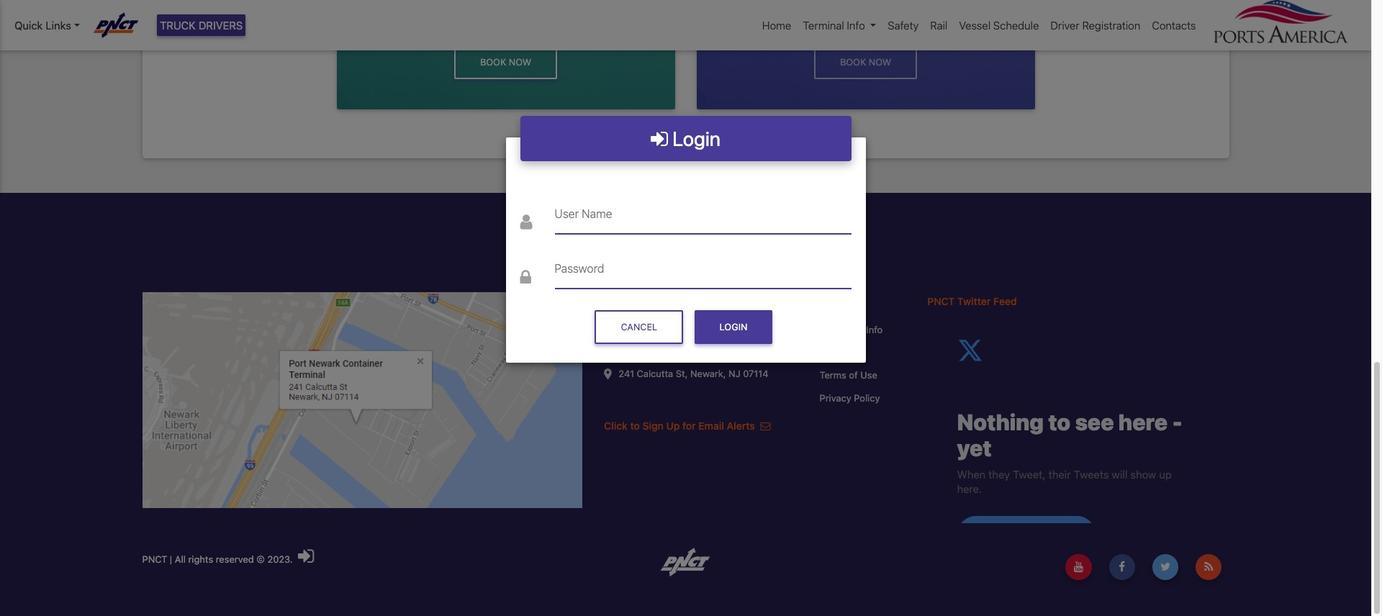 Task type: locate. For each thing, give the bounding box(es) containing it.
1 vertical spatial login
[[720, 322, 748, 333]]

pnct left |
[[142, 554, 167, 566]]

twitter
[[958, 296, 991, 308]]

pnct for pnct twitter feed
[[928, 296, 955, 308]]

up
[[667, 420, 680, 432]]

sign in image
[[298, 548, 314, 566]]

sign in image
[[651, 129, 668, 149]]

for
[[683, 420, 696, 432]]

cancel button
[[595, 310, 684, 345]]

driver
[[1051, 19, 1080, 32]]

links
[[46, 19, 71, 32]]

stay connected
[[608, 229, 764, 256]]

sign
[[643, 420, 664, 432]]

contact us
[[604, 296, 658, 308]]

all
[[175, 554, 186, 566]]

driver registration
[[1051, 19, 1141, 32]]

pnct left the twitter
[[928, 296, 955, 308]]

vessel schedule
[[960, 19, 1040, 32]]

0 vertical spatial pnct
[[928, 296, 955, 308]]

contacts link
[[1147, 11, 1203, 39]]

pnct
[[928, 296, 955, 308], [142, 554, 167, 566]]

click
[[604, 420, 628, 432]]

click to sign up for email alerts
[[604, 420, 758, 432]]

envelope o image
[[761, 422, 771, 432]]

registration
[[1083, 19, 1141, 32]]

reserved
[[216, 554, 254, 566]]

cancel
[[621, 322, 658, 333]]

email
[[699, 420, 725, 432]]

1 horizontal spatial pnct
[[928, 296, 955, 308]]

login document
[[506, 116, 866, 363]]

quick links link
[[14, 17, 80, 33]]

2023.
[[268, 554, 293, 566]]

1 vertical spatial pnct
[[142, 554, 167, 566]]

home
[[763, 19, 792, 32]]

pnct twitter feed
[[928, 296, 1018, 308]]

|
[[170, 554, 172, 566]]

user
[[555, 208, 579, 221]]

login
[[668, 127, 721, 150], [720, 322, 748, 333]]

contact
[[604, 296, 642, 308]]

connected
[[656, 229, 764, 256]]

vessel schedule link
[[954, 11, 1045, 39]]

0 horizontal spatial pnct
[[142, 554, 167, 566]]



Task type: describe. For each thing, give the bounding box(es) containing it.
password
[[555, 263, 605, 275]]

user name
[[555, 208, 613, 221]]

to
[[631, 420, 640, 432]]

stay
[[608, 229, 651, 256]]

schedule
[[994, 19, 1040, 32]]

alerts
[[727, 420, 755, 432]]

login button
[[695, 311, 773, 344]]

pnct for pnct | all rights reserved © 2023.
[[142, 554, 167, 566]]

pnct | all rights reserved © 2023.
[[142, 554, 295, 566]]

contacts
[[1153, 19, 1197, 32]]

us
[[645, 296, 658, 308]]

quick
[[14, 19, 43, 32]]

rail
[[931, 19, 948, 32]]

rights
[[188, 554, 213, 566]]

quick links
[[14, 19, 71, 32]]

login inside login button
[[720, 322, 748, 333]]

rail link
[[925, 11, 954, 39]]

click to sign up for email alerts link
[[604, 420, 771, 432]]

vessel
[[960, 19, 991, 32]]

Password password field
[[555, 251, 852, 289]]

home link
[[757, 11, 798, 39]]

0 vertical spatial login
[[668, 127, 721, 150]]

driver registration link
[[1045, 11, 1147, 39]]

User Name text field
[[555, 196, 852, 234]]

about
[[820, 296, 849, 308]]

©
[[257, 554, 265, 566]]

safety link
[[883, 11, 925, 39]]

safety
[[888, 19, 919, 32]]

name
[[582, 208, 613, 221]]

feed
[[994, 296, 1018, 308]]



Task type: vqa. For each thing, say whether or not it's contained in the screenshot.
Cancel button
yes



